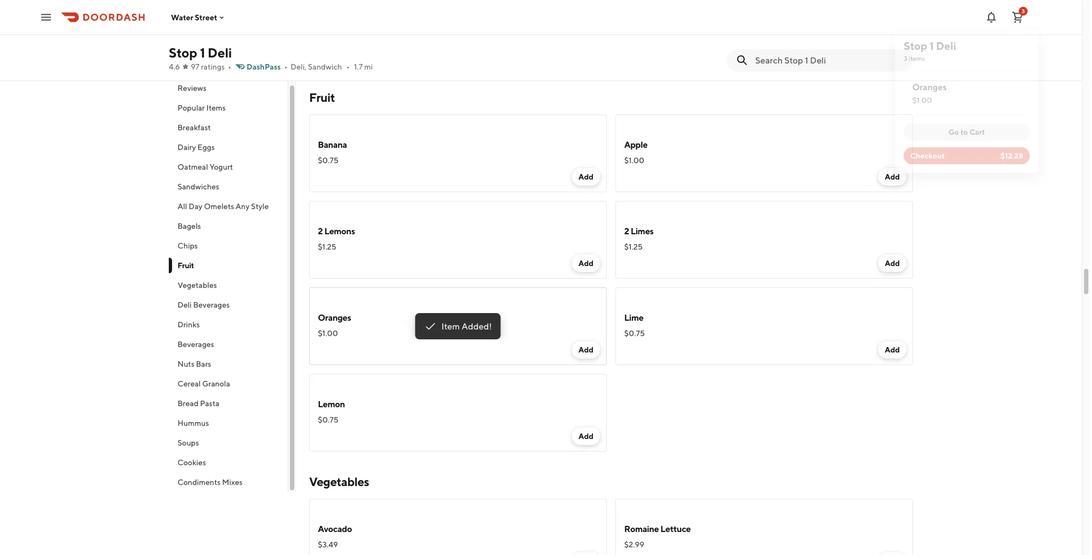 Task type: locate. For each thing, give the bounding box(es) containing it.
chips
[[178, 241, 198, 250]]

4.6
[[169, 62, 180, 71]]

fruit
[[309, 90, 335, 105], [178, 261, 194, 270]]

add item to cart image for romaine lettuce
[[885, 553, 900, 556]]

omelets
[[204, 202, 234, 211]]

1 inside stop 1 deli 3 items
[[930, 39, 934, 52]]

1 horizontal spatial oranges
[[913, 81, 947, 92]]

0 vertical spatial oranges
[[913, 81, 947, 92]]

0 horizontal spatial vegetables
[[178, 281, 217, 290]]

0 horizontal spatial $1.25
[[318, 243, 336, 252]]

• left deli,
[[284, 62, 287, 71]]

0 horizontal spatial fruit
[[178, 261, 194, 270]]

oranges $1.00
[[913, 81, 947, 104]]

vegetables
[[178, 281, 217, 290], [309, 475, 369, 489]]

1 horizontal spatial $1.00
[[624, 156, 644, 165]]

deli, sandwich • 1.7 mi
[[291, 62, 373, 71]]

oranges for oranges $1.00
[[913, 81, 947, 92]]

bagels
[[178, 222, 201, 231]]

beverages down vegetables button in the left of the page
[[193, 301, 230, 310]]

1 horizontal spatial 1
[[930, 39, 934, 52]]

sandwiches
[[178, 182, 219, 191]]

add button for lime
[[878, 341, 907, 359]]

$12.28
[[1001, 151, 1023, 160]]

2 left lemons
[[318, 226, 323, 236]]

dairy eggs button
[[169, 138, 288, 157]]

2
[[318, 226, 323, 236], [624, 226, 629, 236]]

drinks
[[178, 320, 200, 329]]

water
[[171, 13, 193, 22]]

1 vertical spatial vegetables
[[309, 475, 369, 489]]

0 horizontal spatial 2
[[318, 226, 323, 236]]

0 vertical spatial fruit
[[309, 90, 335, 105]]

1 up oranges $1.00
[[930, 39, 934, 52]]

1 vertical spatial $0.75
[[624, 329, 645, 338]]

1 vertical spatial 3
[[904, 54, 908, 62]]

1 vertical spatial oranges
[[318, 313, 351, 323]]

chips button
[[169, 236, 288, 256]]

add button for lemon
[[572, 428, 600, 446]]

0 horizontal spatial 1
[[200, 45, 205, 60]]

3 • from the left
[[346, 62, 350, 71]]

$1.25 for lemons
[[318, 243, 336, 252]]

bread
[[178, 399, 199, 408]]

•
[[228, 62, 231, 71], [284, 62, 287, 71], [346, 62, 350, 71]]

deli beverages button
[[169, 295, 288, 315]]

dashpass
[[247, 62, 281, 71]]

1 horizontal spatial •
[[284, 62, 287, 71]]

2 horizontal spatial deli
[[936, 39, 956, 52]]

add
[[578, 172, 594, 181], [885, 172, 900, 181], [578, 259, 594, 268], [885, 259, 900, 268], [578, 346, 594, 355], [885, 346, 900, 355], [578, 432, 594, 441]]

1 horizontal spatial deli
[[208, 45, 232, 60]]

$1.25
[[318, 243, 336, 252], [624, 243, 643, 252]]

add for apple
[[885, 172, 900, 181]]

1 vertical spatial $1.00
[[624, 156, 644, 165]]

deli up drinks
[[178, 301, 192, 310]]

$2.99
[[624, 541, 644, 550]]

$1.00
[[913, 95, 932, 104], [624, 156, 644, 165], [318, 329, 338, 338]]

2 vertical spatial $1.00
[[318, 329, 338, 338]]

soups
[[178, 439, 199, 448]]

2 add item to cart image from the left
[[885, 553, 900, 556]]

street
[[195, 13, 217, 22]]

1 horizontal spatial fruit
[[309, 90, 335, 105]]

$0.75 for banana
[[318, 156, 338, 165]]

1 $1.25 from the left
[[318, 243, 336, 252]]

all
[[178, 202, 187, 211]]

3 left items
[[904, 54, 908, 62]]

oatmeal yogurt
[[178, 163, 233, 172]]

1 horizontal spatial $1.25
[[624, 243, 643, 252]]

2 left limes at right
[[624, 226, 629, 236]]

deli,
[[291, 62, 307, 71]]

add button for 2 limes
[[878, 255, 907, 272]]

$1.25 down 2 lemons
[[318, 243, 336, 252]]

lemons
[[324, 226, 355, 236]]

stop up items
[[904, 39, 928, 52]]

0 horizontal spatial $1.00
[[318, 329, 338, 338]]

$0.75 down lemon
[[318, 416, 338, 425]]

cereal granola button
[[169, 374, 288, 394]]

deli inside stop 1 deli 3 items
[[936, 39, 956, 52]]

reviews
[[178, 84, 207, 93]]

3 button
[[1007, 6, 1029, 28]]

stop
[[904, 39, 928, 52], [169, 45, 197, 60]]

• right "ratings"
[[228, 62, 231, 71]]

romaine lettuce
[[624, 524, 691, 535]]

add for lime
[[885, 346, 900, 355]]

3 inside stop 1 deli 3 items
[[904, 54, 908, 62]]

cookies button
[[169, 453, 288, 473]]

deli up oranges $1.00
[[936, 39, 956, 52]]

1 up 97 ratings •
[[200, 45, 205, 60]]

3
[[1022, 8, 1025, 14], [904, 54, 908, 62]]

1.7
[[354, 62, 363, 71]]

stop inside stop 1 deli 3 items
[[904, 39, 928, 52]]

0 horizontal spatial 3
[[904, 54, 908, 62]]

1 horizontal spatial add item to cart image
[[885, 553, 900, 556]]

add item to cart image
[[578, 553, 594, 556], [885, 553, 900, 556]]

vegetables up deli beverages
[[178, 281, 217, 290]]

2 2 from the left
[[624, 226, 629, 236]]

• left '1.7'
[[346, 62, 350, 71]]

deli
[[936, 39, 956, 52], [208, 45, 232, 60], [178, 301, 192, 310]]

0 horizontal spatial stop
[[169, 45, 197, 60]]

2 horizontal spatial •
[[346, 62, 350, 71]]

add button
[[572, 168, 600, 186], [878, 168, 907, 186], [572, 255, 600, 272], [878, 255, 907, 272], [572, 341, 600, 359], [878, 341, 907, 359], [572, 428, 600, 446]]

breakfast button
[[169, 118, 288, 138]]

0 horizontal spatial oranges
[[318, 313, 351, 323]]

stop up 4.6
[[169, 45, 197, 60]]

1 horizontal spatial stop
[[904, 39, 928, 52]]

1 • from the left
[[228, 62, 231, 71]]

$6.49
[[318, 31, 338, 40]]

oranges
[[913, 81, 947, 92], [318, 313, 351, 323]]

3 right notification bell image
[[1022, 8, 1025, 14]]

1 for stop 1 deli 3 items
[[930, 39, 934, 52]]

cart
[[970, 127, 985, 136]]

vegetables inside button
[[178, 281, 217, 290]]

0 horizontal spatial •
[[228, 62, 231, 71]]

$0.75 down banana
[[318, 156, 338, 165]]

2 vertical spatial $0.75
[[318, 416, 338, 425]]

$1.00 inside oranges $1.00
[[913, 95, 932, 104]]

condiments mixes
[[178, 478, 243, 487]]

1 horizontal spatial 2
[[624, 226, 629, 236]]

1
[[930, 39, 934, 52], [200, 45, 205, 60]]

lemon
[[318, 399, 345, 410]]

0 vertical spatial vegetables
[[178, 281, 217, 290]]

yogurt
[[210, 163, 233, 172]]

stop 1 deli
[[169, 45, 232, 60]]

deli for stop 1 deli 3 items
[[936, 39, 956, 52]]

0 horizontal spatial deli
[[178, 301, 192, 310]]

2 $1.25 from the left
[[624, 243, 643, 252]]

vegetables up avocado
[[309, 475, 369, 489]]

nuts bars button
[[169, 355, 288, 374]]

1 horizontal spatial 3
[[1022, 8, 1025, 14]]

1 2 from the left
[[318, 226, 323, 236]]

add for banana
[[578, 172, 594, 181]]

0 vertical spatial $0.75
[[318, 156, 338, 165]]

0 vertical spatial 3
[[1022, 8, 1025, 14]]

granola
[[202, 380, 230, 389]]

2 horizontal spatial $1.00
[[913, 95, 932, 104]]

fruit down chips
[[178, 261, 194, 270]]

$1.25 for limes
[[624, 243, 643, 252]]

soups button
[[169, 434, 288, 453]]

$1.00 for oranges
[[318, 329, 338, 338]]

beverages
[[193, 301, 230, 310], [178, 340, 214, 349]]

drinks button
[[169, 315, 288, 335]]

0 horizontal spatial add item to cart image
[[578, 553, 594, 556]]

3 items, open order cart image
[[1011, 11, 1024, 24]]

fruit down sandwich
[[309, 90, 335, 105]]

$1.25 down the 2 limes
[[624, 243, 643, 252]]

vegetables button
[[169, 276, 288, 295]]

beverages up nuts bars
[[178, 340, 214, 349]]

deli up "ratings"
[[208, 45, 232, 60]]

stop for stop 1 deli 3 items
[[904, 39, 928, 52]]

1 add item to cart image from the left
[[578, 553, 594, 556]]

$0.75 down lime
[[624, 329, 645, 338]]

$3.49
[[318, 541, 338, 550]]

$0.75 for lemon
[[318, 416, 338, 425]]

cookies
[[178, 458, 206, 468]]

0 vertical spatial $1.00
[[913, 95, 932, 104]]

add button for 2 lemons
[[572, 255, 600, 272]]

go to cart button
[[904, 123, 1030, 140]]



Task type: vqa. For each thing, say whether or not it's contained in the screenshot.


Task type: describe. For each thing, give the bounding box(es) containing it.
$0.75 for lime
[[624, 329, 645, 338]]

$1.00 for apple
[[624, 156, 644, 165]]

added!
[[462, 321, 492, 332]]

cereal
[[178, 380, 201, 389]]

• for deli, sandwich • 1.7 mi
[[346, 62, 350, 71]]

ratings
[[201, 62, 225, 71]]

1 horizontal spatial vegetables
[[309, 475, 369, 489]]

popular items
[[178, 103, 226, 112]]

bread pasta
[[178, 399, 219, 408]]

deli beverages
[[178, 301, 230, 310]]

deli inside button
[[178, 301, 192, 310]]

all day omelets any style button
[[169, 197, 288, 216]]

popular
[[178, 103, 205, 112]]

add button for banana
[[572, 168, 600, 186]]

pasta
[[200, 399, 219, 408]]

notification bell image
[[985, 11, 998, 24]]

mi
[[364, 62, 373, 71]]

day
[[189, 202, 202, 211]]

condiments
[[178, 478, 221, 487]]

sandwiches button
[[169, 177, 288, 197]]

items
[[206, 103, 226, 112]]

lettuce
[[660, 524, 691, 535]]

open menu image
[[39, 11, 53, 24]]

style
[[251, 202, 269, 211]]

oatmeal
[[178, 163, 208, 172]]

oatmeal yogurt button
[[169, 157, 288, 177]]

hummus button
[[169, 414, 288, 434]]

add for lemon
[[578, 432, 594, 441]]

1 for stop 1 deli
[[200, 45, 205, 60]]

nuts
[[178, 360, 194, 369]]

dairy eggs
[[178, 143, 215, 152]]

2 lemons
[[318, 226, 355, 236]]

add for 2 lemons
[[578, 259, 594, 268]]

oranges for oranges
[[318, 313, 351, 323]]

breakfast
[[178, 123, 211, 132]]

item added!
[[442, 321, 492, 332]]

• for 97 ratings •
[[228, 62, 231, 71]]

romaine
[[624, 524, 659, 535]]

go to cart
[[949, 127, 985, 136]]

3 inside button
[[1022, 8, 1025, 14]]

water street button
[[171, 13, 226, 22]]

all day omelets any style
[[178, 202, 269, 211]]

bagels button
[[169, 216, 288, 236]]

beverages button
[[169, 335, 288, 355]]

2 for 2 limes
[[624, 226, 629, 236]]

reviews button
[[169, 78, 288, 98]]

any
[[236, 202, 250, 211]]

Item Search search field
[[755, 54, 904, 66]]

deli for stop 1 deli
[[208, 45, 232, 60]]

sandwich
[[308, 62, 342, 71]]

to
[[961, 127, 968, 136]]

add button for apple
[[878, 168, 907, 186]]

1 vertical spatial fruit
[[178, 261, 194, 270]]

dairy
[[178, 143, 196, 152]]

2 limes
[[624, 226, 654, 236]]

bread pasta button
[[169, 394, 288, 414]]

2 for 2 lemons
[[318, 226, 323, 236]]

go
[[949, 127, 959, 136]]

cereal granola
[[178, 380, 230, 389]]

water street
[[171, 13, 217, 22]]

eggs
[[197, 143, 215, 152]]

banana
[[318, 139, 347, 150]]

0 vertical spatial beverages
[[193, 301, 230, 310]]

hummus
[[178, 419, 209, 428]]

97
[[191, 62, 199, 71]]

checkout
[[910, 151, 945, 160]]

limes
[[631, 226, 654, 236]]

stop for stop 1 deli
[[169, 45, 197, 60]]

lime
[[624, 313, 644, 323]]

dashpass •
[[247, 62, 287, 71]]

2 • from the left
[[284, 62, 287, 71]]

bars
[[196, 360, 211, 369]]

add item to cart image for avocado
[[578, 553, 594, 556]]

add for 2 limes
[[885, 259, 900, 268]]

popular items button
[[169, 98, 288, 118]]

condiments mixes button
[[169, 473, 288, 493]]

stop 1 deli 3 items
[[904, 39, 956, 62]]

97 ratings •
[[191, 62, 231, 71]]

apple
[[624, 139, 648, 150]]

avocado
[[318, 524, 352, 535]]

mixes
[[222, 478, 243, 487]]

nuts bars
[[178, 360, 211, 369]]

1 vertical spatial beverages
[[178, 340, 214, 349]]

item
[[442, 321, 460, 332]]

items
[[909, 54, 925, 62]]



